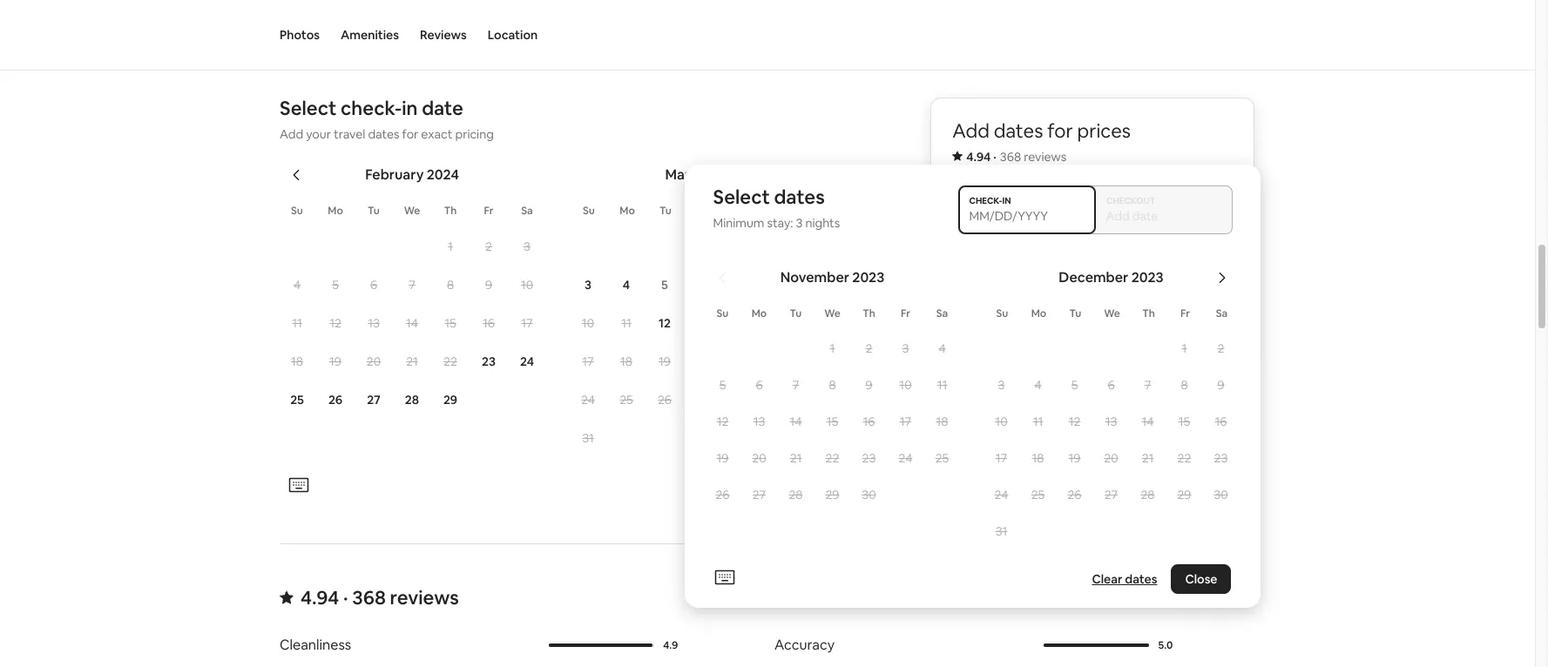 Task type: describe. For each thing, give the bounding box(es) containing it.
0 horizontal spatial 16 button
[[470, 305, 508, 342]]

2 horizontal spatial 7 button
[[1129, 368, 1166, 403]]

22 for the left 22 button
[[444, 354, 457, 369]]

2 horizontal spatial 7
[[1144, 377, 1151, 393]]

0 horizontal spatial 23 button
[[470, 343, 508, 380]]

for inside select check-in date add your travel dates for exact pricing
[[402, 126, 419, 142]]

2 for december 2023
[[1217, 341, 1224, 356]]

th left stay:
[[736, 204, 749, 218]]

31 button for march
[[569, 420, 607, 457]]

2 horizontal spatial 28 button
[[1129, 477, 1166, 512]]

cleanliness
[[280, 636, 351, 654]]

0 horizontal spatial 13
[[368, 315, 380, 331]]

date inside select check-in date add your travel dates for exact pricing
[[422, 96, 463, 120]]

4.9
[[663, 639, 678, 653]]

14 for the left 14 button
[[406, 315, 418, 331]]

1 horizontal spatial ·
[[993, 149, 996, 165]]

0 horizontal spatial 6 button
[[355, 267, 393, 303]]

20 for the 20 button to the middle
[[752, 450, 766, 466]]

dates inside select dates minimum stay: 3 nights
[[774, 185, 824, 209]]

march
[[665, 166, 706, 184]]

1 horizontal spatial 20 button
[[741, 441, 777, 476]]

1 horizontal spatial 21 button
[[777, 441, 814, 476]]

november
[[780, 268, 849, 287]]

this
[[1099, 382, 1120, 397]]

report this listing button
[[1028, 382, 1157, 397]]

2 horizontal spatial 27
[[1104, 487, 1118, 503]]

1 vertical spatial 4.94 · 368 reviews
[[301, 586, 459, 610]]

december 2023
[[1059, 268, 1163, 287]]

tu down february
[[368, 204, 380, 218]]

december
[[1059, 268, 1128, 287]]

tu down december at the right of the page
[[1069, 307, 1081, 321]]

2 add date from the left
[[1103, 208, 1156, 224]]

1 horizontal spatial 21
[[790, 450, 801, 466]]

1 button for december 2023
[[1166, 331, 1202, 366]]

2 button for november 2023
[[850, 331, 887, 366]]

1 horizontal spatial 29 button
[[814, 477, 850, 512]]

availability
[[1080, 308, 1150, 327]]

report this listing
[[1056, 382, 1157, 397]]

0 horizontal spatial 27
[[367, 392, 381, 408]]

nights
[[805, 215, 840, 231]]

MM/DD/YYYY text field
[[969, 208, 1085, 224]]

travel
[[334, 126, 365, 142]]

1 for february 2024
[[448, 239, 453, 254]]

2 horizontal spatial 29 button
[[1166, 477, 1202, 512]]

0 horizontal spatial 14 button
[[393, 305, 431, 342]]

1 horizontal spatial 4.94
[[966, 149, 991, 165]]

1 horizontal spatial 6 button
[[741, 368, 777, 403]]

2 horizontal spatial 13
[[1105, 414, 1117, 430]]

select for select check-in date
[[280, 96, 337, 120]]

2 horizontal spatial 13 button
[[1093, 404, 1129, 439]]

0 horizontal spatial 13 button
[[355, 305, 393, 342]]

2 horizontal spatial 16 button
[[1202, 404, 1239, 439]]

1 vertical spatial 4.94
[[301, 586, 339, 610]]

we down the march 2024
[[696, 204, 712, 218]]

calendar application containing november 2023
[[685, 250, 1548, 565]]

listing
[[1122, 382, 1157, 397]]

1 horizontal spatial reviews
[[1024, 149, 1066, 165]]

0 horizontal spatial 368
[[352, 586, 386, 610]]

location button
[[488, 0, 538, 70]]

1 button for november 2023
[[814, 331, 850, 366]]

1 horizontal spatial 22 button
[[814, 441, 850, 476]]

amenities
[[341, 27, 399, 43]]

2 horizontal spatial 15 button
[[1166, 404, 1202, 439]]

november 2023
[[780, 268, 884, 287]]

21, thursday, march 2024. unavailable button
[[723, 343, 760, 380]]

22 for middle 22 button
[[825, 450, 839, 466]]

march 2024
[[665, 166, 741, 184]]

report
[[1056, 382, 1096, 397]]

14 for 14 button to the right
[[1141, 414, 1154, 430]]

tu down november
[[789, 307, 802, 321]]

2 horizontal spatial date
[[1130, 208, 1156, 224]]

prices
[[1077, 118, 1131, 143]]

2 horizontal spatial 21 button
[[1129, 441, 1166, 476]]

28 for rightmost "28" button
[[1141, 487, 1155, 503]]

0 vertical spatial 368
[[1000, 149, 1021, 165]]

1 vertical spatial clear dates button
[[1085, 565, 1164, 594]]

1 horizontal spatial 14 button
[[777, 404, 814, 439]]

23 for 23 button to the right
[[1214, 450, 1228, 466]]

1 vertical spatial reviews
[[390, 586, 459, 610]]

16 for leftmost the 16 button
[[483, 315, 495, 331]]

2023 for december 2023
[[1131, 268, 1163, 287]]

0 vertical spatial 4.94 · 368 reviews
[[966, 149, 1066, 165]]

check-
[[341, 96, 402, 120]]

0 vertical spatial clear dates button
[[757, 472, 836, 502]]

22, friday, march 2024. unavailable button
[[762, 343, 798, 380]]

stay:
[[767, 215, 793, 231]]

2024 for march 2024
[[709, 166, 741, 184]]

2023 for november 2023
[[852, 268, 884, 287]]

0 horizontal spatial 21
[[406, 354, 418, 369]]

0 horizontal spatial 7 button
[[393, 267, 431, 303]]

february 2024
[[365, 166, 459, 184]]

close
[[1185, 572, 1217, 587]]

0 horizontal spatial 15 button
[[431, 305, 470, 342]]

0 horizontal spatial 21 button
[[393, 343, 431, 380]]

2 30 button from the left
[[1202, 477, 1239, 512]]

february
[[365, 166, 424, 184]]

0 horizontal spatial 28 button
[[393, 382, 431, 418]]

1 horizontal spatial 23 button
[[850, 441, 887, 476]]

select for select dates
[[713, 185, 770, 209]]

add dates for prices
[[952, 118, 1131, 143]]

1 for november 2023
[[830, 341, 835, 356]]

pricing
[[455, 126, 494, 142]]

1 horizontal spatial 13 button
[[741, 404, 777, 439]]

2 horizontal spatial 21
[[1142, 450, 1153, 466]]

5.0
[[1158, 639, 1173, 653]]

2 horizontal spatial 23 button
[[1202, 441, 1239, 476]]

0 vertical spatial clear dates
[[764, 479, 829, 495]]

0 horizontal spatial 7
[[409, 277, 415, 293]]

1 for december 2023
[[1182, 341, 1187, 356]]

0 horizontal spatial 6
[[370, 277, 377, 293]]

check
[[1035, 308, 1077, 327]]

2 horizontal spatial 6 button
[[1093, 368, 1129, 403]]

select check-in date add your travel dates for exact pricing
[[280, 96, 494, 142]]

we down "december 2023"
[[1104, 307, 1120, 321]]

in
[[402, 96, 418, 120]]

exact
[[421, 126, 453, 142]]

2 button for february 2024
[[470, 228, 508, 265]]

1 button for february 2024
[[431, 228, 470, 265]]

calendar application containing february 2024
[[259, 147, 1434, 472]]

0 horizontal spatial 27 button
[[355, 382, 393, 418]]

1 vertical spatial ·
[[343, 586, 348, 610]]



Task type: locate. For each thing, give the bounding box(es) containing it.
0 vertical spatial ·
[[993, 149, 996, 165]]

4.94 up the cleanliness
[[301, 586, 339, 610]]

15 for 15 button to the right
[[1178, 414, 1190, 430]]

29
[[443, 392, 458, 408], [825, 487, 839, 503], [1177, 487, 1191, 503]]

1 horizontal spatial 7 button
[[777, 368, 814, 403]]

18 button
[[278, 343, 316, 380], [607, 343, 646, 380], [924, 404, 960, 439], [1019, 441, 1056, 476]]

7 button
[[393, 267, 431, 303], [777, 368, 814, 403], [1129, 368, 1166, 403]]

th down "december 2023"
[[1142, 307, 1155, 321]]

for
[[1047, 118, 1073, 143], [402, 126, 419, 142]]

th
[[444, 204, 457, 218], [736, 204, 749, 218], [862, 307, 875, 321], [1142, 307, 1155, 321]]

11 button
[[278, 305, 316, 342], [607, 305, 646, 342], [924, 368, 960, 403], [1019, 404, 1056, 439]]

6 button
[[355, 267, 393, 303], [741, 368, 777, 403], [1093, 368, 1129, 403]]

0 horizontal spatial 2024
[[427, 166, 459, 184]]

0 horizontal spatial 16
[[483, 315, 495, 331]]

1 2023 from the left
[[852, 268, 884, 287]]

0 vertical spatial clear
[[764, 479, 795, 495]]

1 button
[[431, 228, 470, 265], [814, 331, 850, 366], [1166, 331, 1202, 366]]

1 30 from the left
[[862, 487, 876, 503]]

0 horizontal spatial 22
[[444, 354, 457, 369]]

23 for left 23 button
[[482, 354, 496, 369]]

0 horizontal spatial 2 button
[[470, 228, 508, 265]]

1 horizontal spatial 4.94 · 368 reviews
[[966, 149, 1066, 165]]

1 horizontal spatial 29
[[825, 487, 839, 503]]

1 2024 from the left
[[427, 166, 459, 184]]

1 horizontal spatial 2023
[[1131, 268, 1163, 287]]

photos
[[280, 27, 320, 43]]

4
[[294, 277, 301, 293], [623, 277, 630, 293], [938, 341, 945, 356], [1034, 377, 1041, 393]]

2 horizontal spatial 6
[[1107, 377, 1114, 393]]

0 horizontal spatial 31
[[582, 430, 594, 446]]

31
[[582, 430, 594, 446], [995, 524, 1007, 539]]

3 inside select dates minimum stay: 3 nights
[[796, 215, 802, 231]]

20
[[367, 354, 381, 369], [752, 450, 766, 466], [1104, 450, 1118, 466]]

3 button
[[508, 228, 546, 265], [569, 267, 607, 303], [887, 331, 924, 366], [983, 368, 1019, 403]]

close button
[[1171, 565, 1231, 594]]

15
[[445, 315, 456, 331], [826, 414, 838, 430], [1178, 414, 1190, 430]]

20 for rightmost the 20 button
[[1104, 450, 1118, 466]]

1 horizontal spatial 30 button
[[1202, 477, 1239, 512]]

1 horizontal spatial 30
[[1214, 487, 1228, 503]]

2023 up availability
[[1131, 268, 1163, 287]]

15 button
[[431, 305, 470, 342], [814, 404, 850, 439], [1166, 404, 1202, 439]]

13
[[368, 315, 380, 331], [753, 414, 765, 430], [1105, 414, 1117, 430]]

sa
[[521, 204, 533, 218], [813, 204, 825, 218], [936, 307, 948, 321], [1216, 307, 1227, 321]]

2 horizontal spatial 27 button
[[1093, 477, 1129, 512]]

2 horizontal spatial 14
[[1141, 414, 1154, 430]]

2 button for december 2023
[[1202, 331, 1239, 366]]

2 horizontal spatial 15
[[1178, 414, 1190, 430]]

16 for the 16 button to the middle
[[863, 414, 875, 430]]

10 button
[[508, 267, 546, 303], [569, 305, 607, 342], [887, 368, 924, 403], [983, 404, 1019, 439]]

add inside select check-in date add your travel dates for exact pricing
[[280, 126, 303, 142]]

0 horizontal spatial 29
[[443, 392, 458, 408]]

0 horizontal spatial 4.94 · 368 reviews
[[301, 586, 459, 610]]

1 30 button from the left
[[850, 477, 887, 512]]

for down in
[[402, 126, 419, 142]]

1 horizontal spatial 1 button
[[814, 331, 850, 366]]

2024 right march
[[709, 166, 741, 184]]

we down february 2024
[[404, 204, 420, 218]]

we down november 2023
[[824, 307, 840, 321]]

26
[[328, 392, 343, 408], [658, 392, 672, 408], [715, 487, 729, 503], [1067, 487, 1081, 503]]

1 horizontal spatial 27
[[752, 487, 766, 503]]

21 button
[[393, 343, 431, 380], [777, 441, 814, 476], [1129, 441, 1166, 476]]

2 button
[[470, 228, 508, 265], [850, 331, 887, 366], [1202, 331, 1239, 366]]

24
[[520, 354, 534, 369], [581, 392, 595, 408], [898, 450, 912, 466], [994, 487, 1008, 503]]

select inside select check-in date add your travel dates for exact pricing
[[280, 96, 337, 120]]

2 horizontal spatial 20 button
[[1093, 441, 1129, 476]]

3
[[796, 215, 802, 231], [524, 239, 531, 254], [585, 277, 592, 293], [902, 341, 909, 356], [998, 377, 1005, 393]]

22 for 22 button to the right
[[1177, 450, 1191, 466]]

2 for november 2023
[[865, 341, 872, 356]]

2 horizontal spatial 14 button
[[1129, 404, 1166, 439]]

check availability button
[[952, 297, 1233, 339]]

reviews
[[1024, 149, 1066, 165], [390, 586, 459, 610]]

th down november 2023
[[862, 307, 875, 321]]

tu
[[368, 204, 380, 218], [660, 204, 672, 218], [789, 307, 802, 321], [1069, 307, 1081, 321]]

date
[[422, 96, 463, 120], [989, 208, 1015, 224], [1130, 208, 1156, 224]]

clear
[[764, 479, 795, 495], [1092, 572, 1122, 587]]

5
[[332, 277, 339, 293], [661, 277, 668, 293], [719, 377, 726, 393], [1071, 377, 1078, 393]]

14 for the middle 14 button
[[789, 414, 802, 430]]

0 horizontal spatial 1
[[448, 239, 453, 254]]

20 button
[[355, 343, 393, 380], [741, 441, 777, 476], [1093, 441, 1129, 476]]

1 horizontal spatial 13
[[753, 414, 765, 430]]

23 for 23 button to the middle
[[862, 450, 876, 466]]

1 horizontal spatial clear
[[1092, 572, 1122, 587]]

17
[[521, 315, 533, 331], [582, 354, 594, 369], [899, 414, 911, 430], [995, 450, 1007, 466]]

reviews
[[420, 27, 467, 43]]

accuracy
[[775, 636, 835, 654]]

check availability
[[1035, 308, 1150, 327]]

30
[[862, 487, 876, 503], [1214, 487, 1228, 503]]

2 horizontal spatial 29
[[1177, 487, 1191, 503]]

select
[[280, 96, 337, 120], [713, 185, 770, 209]]

1 add date from the left
[[963, 208, 1015, 224]]

1 horizontal spatial 2024
[[709, 166, 741, 184]]

16 for the rightmost the 16 button
[[1215, 414, 1227, 430]]

0 horizontal spatial clear
[[764, 479, 795, 495]]

2 horizontal spatial 28
[[1141, 487, 1155, 503]]

su
[[291, 204, 303, 218], [583, 204, 595, 218], [716, 307, 728, 321], [996, 307, 1008, 321]]

28 for leftmost "28" button
[[405, 392, 419, 408]]

2024 down exact
[[427, 166, 459, 184]]

0 horizontal spatial 30 button
[[850, 477, 887, 512]]

25 button
[[278, 382, 316, 418], [607, 382, 646, 418], [924, 441, 960, 476], [1019, 477, 1056, 512]]

1 vertical spatial 31
[[995, 524, 1007, 539]]

·
[[993, 149, 996, 165], [343, 586, 348, 610]]

dates inside select check-in date add your travel dates for exact pricing
[[368, 126, 400, 142]]

fr
[[484, 204, 494, 218], [776, 204, 785, 218], [901, 307, 910, 321], [1180, 307, 1190, 321]]

0 horizontal spatial 22 button
[[431, 343, 470, 380]]

1 horizontal spatial 7
[[792, 377, 799, 393]]

19 button
[[316, 343, 355, 380], [646, 343, 684, 380], [704, 441, 741, 476], [1056, 441, 1093, 476]]

0 horizontal spatial 1 button
[[431, 228, 470, 265]]

22
[[444, 354, 457, 369], [825, 450, 839, 466], [1177, 450, 1191, 466]]

22 button
[[431, 343, 470, 380], [814, 441, 850, 476], [1166, 441, 1202, 476]]

add date
[[963, 208, 1015, 224], [1103, 208, 1156, 224]]

24 button
[[508, 343, 546, 380], [569, 382, 607, 418], [887, 441, 924, 476], [983, 477, 1019, 512]]

2 horizontal spatial 22 button
[[1166, 441, 1202, 476]]

4.94 · 368 reviews down add dates for prices
[[966, 149, 1066, 165]]

29 button
[[431, 382, 470, 418], [814, 477, 850, 512], [1166, 477, 1202, 512]]

mo
[[328, 204, 343, 218], [620, 204, 635, 218], [751, 307, 767, 321], [1031, 307, 1046, 321]]

select dates minimum stay: 3 nights
[[713, 185, 840, 231]]

10
[[521, 277, 533, 293], [582, 315, 594, 331], [899, 377, 911, 393], [995, 414, 1007, 430]]

0 horizontal spatial reviews
[[390, 586, 459, 610]]

2 for february 2024
[[485, 239, 492, 254]]

clear dates button
[[757, 472, 836, 502], [1085, 565, 1164, 594]]

2
[[485, 239, 492, 254], [865, 341, 872, 356], [1217, 341, 1224, 356]]

4.94 · 368 reviews
[[966, 149, 1066, 165], [301, 586, 459, 610]]

1 vertical spatial select
[[713, 185, 770, 209]]

th down february 2024
[[444, 204, 457, 218]]

0 horizontal spatial for
[[402, 126, 419, 142]]

31 button
[[569, 420, 607, 457], [983, 514, 1019, 549]]

2 horizontal spatial 20
[[1104, 450, 1118, 466]]

1 horizontal spatial 28 button
[[777, 477, 814, 512]]

15 for 15 button to the middle
[[826, 414, 838, 430]]

2 30 from the left
[[1214, 487, 1228, 503]]

18
[[291, 354, 303, 369], [620, 354, 633, 369], [936, 414, 948, 430], [1032, 450, 1044, 466]]

amenities button
[[341, 0, 399, 70]]

5 button
[[316, 267, 355, 303], [646, 267, 684, 303], [704, 368, 741, 403], [1056, 368, 1093, 403]]

add
[[952, 118, 989, 143], [280, 126, 303, 142], [963, 208, 986, 224], [1103, 208, 1127, 224]]

31 button for december
[[983, 514, 1019, 549]]

1 horizontal spatial 31 button
[[983, 514, 1019, 549]]

15 for left 15 button
[[445, 315, 456, 331]]

4 button
[[278, 267, 316, 303], [607, 267, 646, 303], [924, 331, 960, 366], [1019, 368, 1056, 403]]

location
[[488, 27, 538, 43]]

0 vertical spatial select
[[280, 96, 337, 120]]

12 button
[[316, 305, 355, 342], [646, 305, 684, 342], [704, 404, 741, 439], [1056, 404, 1093, 439]]

30 for 1st 30 button from right
[[1214, 487, 1228, 503]]

28 for "28" button to the middle
[[788, 487, 802, 503]]

30 for 1st 30 button from the left
[[862, 487, 876, 503]]

1 horizontal spatial date
[[989, 208, 1015, 224]]

1 horizontal spatial 2 button
[[850, 331, 887, 366]]

0 horizontal spatial 4.94
[[301, 586, 339, 610]]

2023 right november
[[852, 268, 884, 287]]

2 horizontal spatial 1 button
[[1166, 331, 1202, 366]]

tu down march
[[660, 204, 672, 218]]

0 horizontal spatial clear dates
[[764, 479, 829, 495]]

1 horizontal spatial 20
[[752, 450, 766, 466]]

4.94 down add dates for prices
[[966, 149, 991, 165]]

1
[[448, 239, 453, 254], [830, 341, 835, 356], [1182, 341, 1187, 356]]

1 horizontal spatial 14
[[789, 414, 802, 430]]

2023
[[852, 268, 884, 287], [1131, 268, 1163, 287]]

13 button
[[355, 305, 393, 342], [741, 404, 777, 439], [1093, 404, 1129, 439]]

1 horizontal spatial add date
[[1103, 208, 1156, 224]]

select up minimum
[[713, 185, 770, 209]]

1 vertical spatial clear dates
[[1092, 572, 1157, 587]]

8
[[447, 277, 454, 293], [776, 277, 783, 293], [829, 377, 836, 393], [1181, 377, 1188, 393]]

Add date text field
[[1106, 208, 1222, 224]]

2 horizontal spatial 16
[[1215, 414, 1227, 430]]

· down add dates for prices
[[993, 149, 996, 165]]

2024 for february 2024
[[427, 166, 459, 184]]

1 horizontal spatial 1
[[830, 341, 835, 356]]

5.0 out of 5.0 image
[[1044, 644, 1150, 647], [1044, 644, 1150, 647]]

1 horizontal spatial 31
[[995, 524, 1007, 539]]

0 vertical spatial 31
[[582, 430, 594, 446]]

minimum
[[713, 215, 764, 231]]

30 button
[[850, 477, 887, 512], [1202, 477, 1239, 512]]

calendar application
[[259, 147, 1434, 472], [685, 250, 1548, 565]]

photos button
[[280, 0, 320, 70]]

2 2024 from the left
[[709, 166, 741, 184]]

1 horizontal spatial 368
[[1000, 149, 1021, 165]]

1 horizontal spatial 15 button
[[814, 404, 850, 439]]

9 button
[[470, 267, 508, 303], [799, 267, 837, 303], [850, 368, 887, 403], [1202, 368, 1239, 403]]

0 horizontal spatial 2023
[[852, 268, 884, 287]]

0 horizontal spatial clear dates button
[[757, 472, 836, 502]]

1 horizontal spatial 27 button
[[741, 477, 777, 512]]

2 2023 from the left
[[1131, 268, 1163, 287]]

31 for december 2023
[[995, 524, 1007, 539]]

1 horizontal spatial 16 button
[[850, 404, 887, 439]]

0 vertical spatial 4.94
[[966, 149, 991, 165]]

0 vertical spatial 31 button
[[569, 420, 607, 457]]

· up the cleanliness
[[343, 586, 348, 610]]

1 horizontal spatial 16
[[863, 414, 875, 430]]

0 horizontal spatial 29 button
[[431, 382, 470, 418]]

0 horizontal spatial 15
[[445, 315, 456, 331]]

0 horizontal spatial 23
[[482, 354, 496, 369]]

for left prices
[[1047, 118, 1073, 143]]

1 vertical spatial 368
[[352, 586, 386, 610]]

your
[[306, 126, 331, 142]]

we
[[404, 204, 420, 218], [696, 204, 712, 218], [824, 307, 840, 321], [1104, 307, 1120, 321]]

2 horizontal spatial 2
[[1217, 341, 1224, 356]]

reviews button
[[420, 0, 467, 70]]

4.94 · 368 reviews up the cleanliness
[[301, 586, 459, 610]]

21
[[406, 354, 418, 369], [790, 450, 801, 466], [1142, 450, 1153, 466]]

31 for march 2024
[[582, 430, 594, 446]]

20 for left the 20 button
[[367, 354, 381, 369]]

0 horizontal spatial 20 button
[[355, 343, 393, 380]]

select up your
[[280, 96, 337, 120]]

dates
[[993, 118, 1043, 143], [368, 126, 400, 142], [774, 185, 824, 209], [797, 479, 829, 495], [1125, 572, 1157, 587]]

2 horizontal spatial 1
[[1182, 341, 1187, 356]]

368
[[1000, 149, 1021, 165], [352, 586, 386, 610]]

4.9 out of 5.0 image
[[549, 644, 654, 647], [549, 644, 652, 647]]

1 horizontal spatial for
[[1047, 118, 1073, 143]]

7
[[409, 277, 415, 293], [792, 377, 799, 393], [1144, 377, 1151, 393]]

2 horizontal spatial 23
[[1214, 450, 1228, 466]]

select inside select dates minimum stay: 3 nights
[[713, 185, 770, 209]]

1 horizontal spatial 22
[[825, 450, 839, 466]]

1 horizontal spatial 6
[[755, 377, 762, 393]]



Task type: vqa. For each thing, say whether or not it's contained in the screenshot.
"availability"
yes



